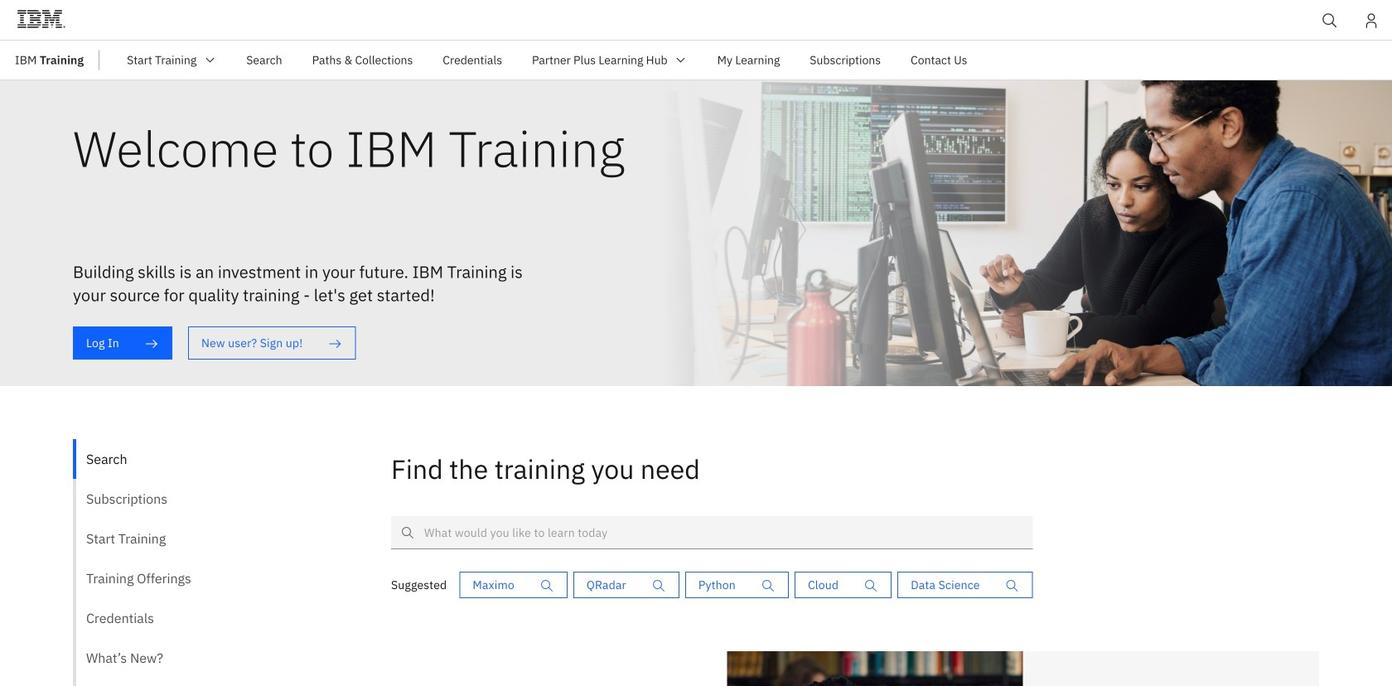 Task type: describe. For each thing, give the bounding box(es) containing it.
What would you like to learn today search field
[[391, 516, 1033, 550]]

search image
[[1322, 12, 1338, 29]]

What would you like to learn today text field
[[391, 516, 1033, 550]]



Task type: vqa. For each thing, say whether or not it's contained in the screenshot.
the What would you like to learn today search box
yes



Task type: locate. For each thing, give the bounding box(es) containing it.
start training image
[[203, 53, 217, 67]]

ibm platform name element
[[0, 0, 1392, 47], [0, 41, 1392, 80], [112, 41, 1392, 80]]

notifications image
[[1363, 12, 1380, 29]]

partner plus learning hub image
[[674, 53, 688, 67]]



